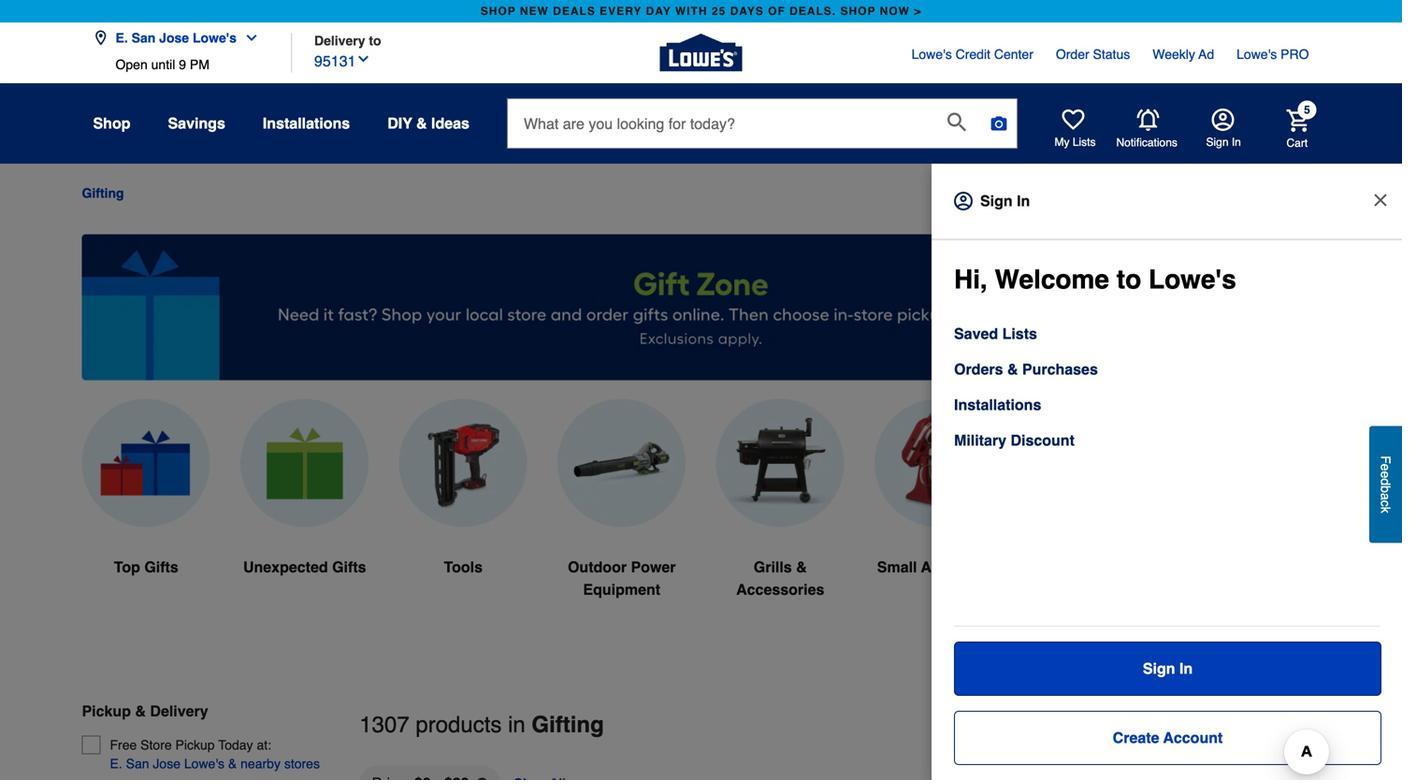 Task type: describe. For each thing, give the bounding box(es) containing it.
0 vertical spatial gifting
[[82, 186, 124, 201]]

pm
[[190, 57, 210, 72]]

stores
[[284, 757, 320, 772]]

ad
[[1199, 47, 1215, 62]]

power
[[631, 559, 676, 576]]

1 horizontal spatial to
[[1117, 265, 1142, 295]]

1 vertical spatial gifting
[[532, 712, 604, 738]]

san for e. san jose lowe's & nearby stores
[[126, 757, 149, 772]]

& for pickup
[[135, 703, 146, 720]]

nearby
[[241, 757, 281, 772]]

lists for saved lists
[[1003, 325, 1038, 343]]

2 shop from the left
[[841, 5, 876, 18]]

cart
[[1287, 136, 1309, 150]]

f
[[1379, 456, 1394, 464]]

a red kitchenaid stand mixer. image
[[875, 399, 1004, 528]]

e. san jose lowe's
[[116, 30, 237, 45]]

small appliances
[[878, 559, 1001, 576]]

gift zone. shop your local store and order gifts online. choose store pickup or same-day delivery. image
[[82, 234, 1321, 381]]

my
[[1055, 136, 1070, 149]]

blue and red wrapped packages. image
[[82, 399, 211, 528]]

tools
[[444, 559, 483, 576]]

sign in button
[[1207, 109, 1242, 150]]

chevron down image inside e. san jose lowe's button
[[237, 30, 259, 45]]

95131
[[314, 52, 356, 70]]

d
[[1379, 478, 1394, 486]]

9
[[179, 57, 186, 72]]

lowe's for e. san jose lowe's & nearby stores
[[184, 757, 225, 772]]

installations for installations "button"
[[263, 115, 350, 132]]

95131 button
[[314, 48, 371, 73]]

1307 products in gifting
[[360, 712, 604, 738]]

shop new deals every day with 25 days of deals. shop now >
[[481, 5, 922, 18]]

shop
[[93, 115, 131, 132]]

lists for my lists
[[1073, 136, 1096, 149]]

orders & purchases link
[[955, 358, 1099, 381]]

installations link
[[955, 394, 1042, 416]]

0 horizontal spatial in
[[1017, 192, 1031, 210]]

ideas
[[432, 115, 470, 132]]

lowe's home improvement notification center image
[[1138, 109, 1160, 131]]

a blink smart video doorbell. image
[[1034, 399, 1162, 528]]

grills & accessories link
[[716, 399, 845, 646]]

saved
[[955, 325, 999, 343]]

top gifts link
[[82, 399, 211, 624]]

a
[[1379, 493, 1394, 500]]

weekly
[[1153, 47, 1196, 62]]

>
[[915, 5, 922, 18]]

notifications
[[1117, 136, 1178, 149]]

an ego 56-volt cordless leaf blower. image
[[558, 399, 687, 528]]

2 e from the top
[[1379, 471, 1394, 478]]

installations for installations link
[[955, 396, 1042, 414]]

diy & ideas
[[388, 115, 470, 132]]

weekly ad
[[1153, 47, 1215, 62]]

in inside "button"
[[1233, 136, 1242, 149]]

with
[[676, 5, 708, 18]]

military discount
[[955, 432, 1075, 449]]

1307
[[360, 712, 410, 738]]

create
[[1113, 730, 1160, 747]]

today
[[218, 738, 253, 753]]

small
[[878, 559, 918, 576]]

appliances
[[922, 559, 1001, 576]]

0 vertical spatial delivery
[[314, 33, 365, 48]]

grills & accessories
[[737, 559, 825, 599]]

0 horizontal spatial pickup
[[82, 703, 131, 720]]

search image
[[948, 113, 967, 131]]

until
[[151, 57, 175, 72]]

outdoor
[[568, 559, 627, 576]]

lowe's credit center link
[[912, 45, 1034, 64]]

1 shop from the left
[[481, 5, 516, 18]]

chat invite button image
[[1318, 710, 1375, 767]]

shop button
[[93, 107, 131, 140]]

camera image
[[990, 114, 1009, 133]]

top
[[114, 559, 140, 576]]

order status
[[1057, 47, 1131, 62]]

unexpected gifts
[[243, 559, 366, 576]]

diy
[[388, 115, 413, 132]]

k
[[1379, 507, 1394, 513]]

b
[[1379, 486, 1394, 493]]

1 e from the top
[[1379, 464, 1394, 471]]

in
[[508, 712, 526, 738]]

e. san jose lowe's & nearby stores button
[[110, 755, 320, 774]]

grid view image
[[1258, 711, 1277, 730]]

open until 9 pm
[[116, 57, 210, 72]]

a craftsman 18-gauge brad nailer. image
[[399, 399, 528, 528]]

tools link
[[399, 399, 528, 624]]

pro
[[1281, 47, 1310, 62]]

at:
[[257, 738, 271, 753]]

center
[[995, 47, 1034, 62]]

25
[[712, 5, 727, 18]]

military discount link
[[955, 430, 1075, 452]]

discount
[[1011, 432, 1075, 449]]

create account link
[[955, 711, 1382, 766]]

free
[[110, 738, 137, 753]]

credit
[[956, 47, 991, 62]]

diy & ideas button
[[388, 107, 470, 140]]

my lists link
[[1055, 109, 1096, 150]]

shop new deals every day with 25 days of deals. shop now > link
[[477, 0, 926, 22]]

weekly ad link
[[1153, 45, 1215, 64]]

now
[[880, 5, 911, 18]]

orders
[[955, 361, 1004, 378]]

jose for e. san jose lowe's
[[159, 30, 189, 45]]



Task type: locate. For each thing, give the bounding box(es) containing it.
lowe's home improvement cart image
[[1287, 109, 1310, 132]]

e. san jose lowe's button
[[93, 19, 267, 57]]

1 vertical spatial in
[[1017, 192, 1031, 210]]

military
[[955, 432, 1007, 449]]

lists right my
[[1073, 136, 1096, 149]]

small appliances link
[[875, 399, 1004, 624]]

1 horizontal spatial sign
[[1144, 660, 1176, 678]]

lowe's pro link
[[1237, 45, 1310, 64]]

1 horizontal spatial lists
[[1073, 136, 1096, 149]]

pickup up free at the bottom of the page
[[82, 703, 131, 720]]

installations
[[263, 115, 350, 132], [955, 396, 1042, 414]]

1 vertical spatial chevron down image
[[356, 51, 371, 66]]

list box
[[360, 765, 1321, 781]]

0 horizontal spatial chevron down image
[[237, 30, 259, 45]]

0 horizontal spatial to
[[369, 33, 381, 48]]

deals
[[553, 5, 596, 18]]

shop left now
[[841, 5, 876, 18]]

purchases
[[1023, 361, 1099, 378]]

0 horizontal spatial delivery
[[150, 703, 208, 720]]

gifting link
[[82, 186, 124, 201]]

1 vertical spatial installations
[[955, 396, 1042, 414]]

san down free at the bottom of the page
[[126, 757, 149, 772]]

5
[[1305, 103, 1311, 116]]

installations down 95131
[[263, 115, 350, 132]]

e up b
[[1379, 471, 1394, 478]]

order
[[1057, 47, 1090, 62]]

f e e d b a c k button
[[1370, 426, 1403, 543]]

gifts for unexpected gifts
[[332, 559, 366, 576]]

1 vertical spatial e.
[[110, 757, 122, 772]]

1 vertical spatial jose
[[153, 757, 181, 772]]

lowe's for hi, welcome to lowe's
[[1149, 265, 1237, 295]]

f e e d b a c k
[[1379, 456, 1394, 513]]

& up store
[[135, 703, 146, 720]]

sign in down camera icon
[[981, 192, 1031, 210]]

of
[[769, 5, 786, 18]]

2 vertical spatial sign
[[1144, 660, 1176, 678]]

1 gifts from the left
[[144, 559, 179, 576]]

order status link
[[1057, 45, 1131, 64]]

2 gifts from the left
[[332, 559, 366, 576]]

& right orders
[[1008, 361, 1019, 378]]

Search Query text field
[[508, 99, 933, 148]]

1 horizontal spatial gifts
[[332, 559, 366, 576]]

1 vertical spatial san
[[126, 757, 149, 772]]

e. right 'location' image
[[116, 30, 128, 45]]

installations up military discount
[[955, 396, 1042, 414]]

e. for e. san jose lowe's
[[116, 30, 128, 45]]

sign in up create account at the right bottom of page
[[1144, 660, 1193, 678]]

store
[[141, 738, 172, 753]]

c
[[1379, 500, 1394, 507]]

orders & purchases
[[955, 361, 1099, 378]]

0 vertical spatial chevron down image
[[237, 30, 259, 45]]

delivery up 95131
[[314, 33, 365, 48]]

lowe's home improvement account image
[[1213, 109, 1235, 131]]

accessories
[[737, 581, 825, 599]]

gifting right in
[[532, 712, 604, 738]]

None search field
[[507, 98, 1018, 166]]

shop
[[481, 5, 516, 18], [841, 5, 876, 18]]

delivery
[[314, 33, 365, 48], [150, 703, 208, 720]]

1 vertical spatial sign in
[[981, 192, 1031, 210]]

lowe's for e. san jose lowe's
[[193, 30, 237, 45]]

pickup & delivery
[[82, 703, 208, 720]]

top gifts
[[114, 559, 179, 576]]

chevron down image
[[237, 30, 259, 45], [356, 51, 371, 66]]

0 vertical spatial in
[[1233, 136, 1242, 149]]

1 horizontal spatial gifting
[[532, 712, 604, 738]]

close circle filled image
[[477, 778, 488, 781]]

& inside orders & purchases link
[[1008, 361, 1019, 378]]

products
[[416, 712, 502, 738]]

every
[[600, 5, 642, 18]]

pickup up e. san jose lowe's & nearby stores button
[[176, 738, 215, 753]]

1 vertical spatial to
[[1117, 265, 1142, 295]]

0 vertical spatial sign
[[1207, 136, 1229, 149]]

to
[[369, 33, 381, 48], [1117, 265, 1142, 295]]

& inside grills & accessories
[[797, 559, 807, 576]]

a green wrapped package. image
[[241, 399, 369, 528]]

welcome
[[995, 265, 1110, 295]]

e. down free at the bottom of the page
[[110, 757, 122, 772]]

1 horizontal spatial pickup
[[176, 738, 215, 753]]

e up d
[[1379, 464, 1394, 471]]

gifting down shop button
[[82, 186, 124, 201]]

& for diy
[[417, 115, 427, 132]]

0 horizontal spatial sign in
[[981, 192, 1031, 210]]

e. san jose lowe's & nearby stores
[[110, 757, 320, 772]]

&
[[417, 115, 427, 132], [1008, 361, 1019, 378], [797, 559, 807, 576], [135, 703, 146, 720], [228, 757, 237, 772]]

in
[[1233, 136, 1242, 149], [1017, 192, 1031, 210], [1180, 660, 1193, 678]]

1 horizontal spatial delivery
[[314, 33, 365, 48]]

shop left the new
[[481, 5, 516, 18]]

san up open
[[132, 30, 156, 45]]

0 horizontal spatial installations
[[263, 115, 350, 132]]

sign inside "button"
[[1207, 136, 1229, 149]]

1 vertical spatial lists
[[1003, 325, 1038, 343]]

saved lists
[[955, 325, 1038, 343]]

sign
[[1207, 136, 1229, 149], [981, 192, 1013, 210], [1144, 660, 1176, 678]]

jose down store
[[153, 757, 181, 772]]

e.
[[116, 30, 128, 45], [110, 757, 122, 772]]

2 vertical spatial sign in
[[1144, 660, 1193, 678]]

& right the diy
[[417, 115, 427, 132]]

account
[[1164, 730, 1224, 747]]

0 horizontal spatial gifting
[[82, 186, 124, 201]]

lowe's home improvement logo image
[[660, 12, 743, 94]]

create account
[[1113, 730, 1224, 747]]

2 horizontal spatial in
[[1233, 136, 1242, 149]]

& down today
[[228, 757, 237, 772]]

2 vertical spatial in
[[1180, 660, 1193, 678]]

unexpected
[[243, 559, 328, 576]]

in up account
[[1180, 660, 1193, 678]]

1 vertical spatial delivery
[[150, 703, 208, 720]]

sign in inside sign in link
[[1144, 660, 1193, 678]]

outdoor power equipment
[[568, 559, 676, 599]]

0 horizontal spatial sign
[[981, 192, 1013, 210]]

1 vertical spatial pickup
[[176, 738, 215, 753]]

& for orders
[[1008, 361, 1019, 378]]

location image
[[93, 30, 108, 45]]

chevron down image inside 95131 'button'
[[356, 51, 371, 66]]

hi,
[[955, 265, 988, 295]]

sign in link
[[955, 642, 1382, 696]]

& right 'grills'
[[797, 559, 807, 576]]

& inside diy & ideas "button"
[[417, 115, 427, 132]]

& inside e. san jose lowe's & nearby stores button
[[228, 757, 237, 772]]

& for grills
[[797, 559, 807, 576]]

san for e. san jose lowe's
[[132, 30, 156, 45]]

0 vertical spatial sign in
[[1207, 136, 1242, 149]]

my lists
[[1055, 136, 1096, 149]]

gifting
[[82, 186, 124, 201], [532, 712, 604, 738]]

close image
[[1372, 191, 1391, 210]]

0 vertical spatial san
[[132, 30, 156, 45]]

sign in down lowe's home improvement account icon
[[1207, 136, 1242, 149]]

sign down camera icon
[[981, 192, 1013, 210]]

1 vertical spatial sign
[[981, 192, 1013, 210]]

0 vertical spatial installations
[[263, 115, 350, 132]]

lists up orders & purchases on the top of page
[[1003, 325, 1038, 343]]

0 horizontal spatial shop
[[481, 5, 516, 18]]

0 horizontal spatial lists
[[1003, 325, 1038, 343]]

equipment
[[583, 581, 661, 599]]

0 vertical spatial jose
[[159, 30, 189, 45]]

delivery up free store pickup today at:
[[150, 703, 208, 720]]

delivery to
[[314, 33, 381, 48]]

1 horizontal spatial sign in
[[1144, 660, 1193, 678]]

1 horizontal spatial shop
[[841, 5, 876, 18]]

2 horizontal spatial sign in
[[1207, 136, 1242, 149]]

sign down lowe's home improvement account icon
[[1207, 136, 1229, 149]]

0 horizontal spatial gifts
[[144, 559, 179, 576]]

lowe's home improvement lists image
[[1063, 109, 1085, 131]]

day
[[646, 5, 672, 18]]

in down lowe's home improvement account icon
[[1233, 136, 1242, 149]]

free store pickup today at:
[[110, 738, 271, 753]]

e. for e. san jose lowe's & nearby stores
[[110, 757, 122, 772]]

gifts right 'top'
[[144, 559, 179, 576]]

gifts for top gifts
[[144, 559, 179, 576]]

e
[[1379, 464, 1394, 471], [1379, 471, 1394, 478]]

installations button
[[263, 107, 350, 140]]

gifts right unexpected at the bottom of the page
[[332, 559, 366, 576]]

lowe's pro
[[1237, 47, 1310, 62]]

jose for e. san jose lowe's & nearby stores
[[153, 757, 181, 772]]

jose up 9
[[159, 30, 189, 45]]

0 vertical spatial lists
[[1073, 136, 1096, 149]]

a pit boss pro series pellet grill. image
[[716, 399, 845, 528]]

list view image
[[1294, 711, 1313, 730]]

0 vertical spatial e.
[[116, 30, 128, 45]]

hi, welcome to lowe's
[[955, 265, 1237, 295]]

0 vertical spatial to
[[369, 33, 381, 48]]

deals.
[[790, 5, 837, 18]]

1 horizontal spatial chevron down image
[[356, 51, 371, 66]]

days
[[731, 5, 764, 18]]

1 horizontal spatial in
[[1180, 660, 1193, 678]]

open
[[116, 57, 148, 72]]

2 horizontal spatial sign
[[1207, 136, 1229, 149]]

sign up create account at the right bottom of page
[[1144, 660, 1176, 678]]

savings button
[[168, 107, 225, 140]]

savings
[[168, 115, 225, 132]]

saved lists link
[[955, 323, 1038, 345]]

in up the welcome
[[1017, 192, 1031, 210]]

status
[[1094, 47, 1131, 62]]

0 vertical spatial pickup
[[82, 703, 131, 720]]

1 horizontal spatial installations
[[955, 396, 1042, 414]]

lowe's credit center
[[912, 47, 1034, 62]]



Task type: vqa. For each thing, say whether or not it's contained in the screenshot.
right "Medium"
no



